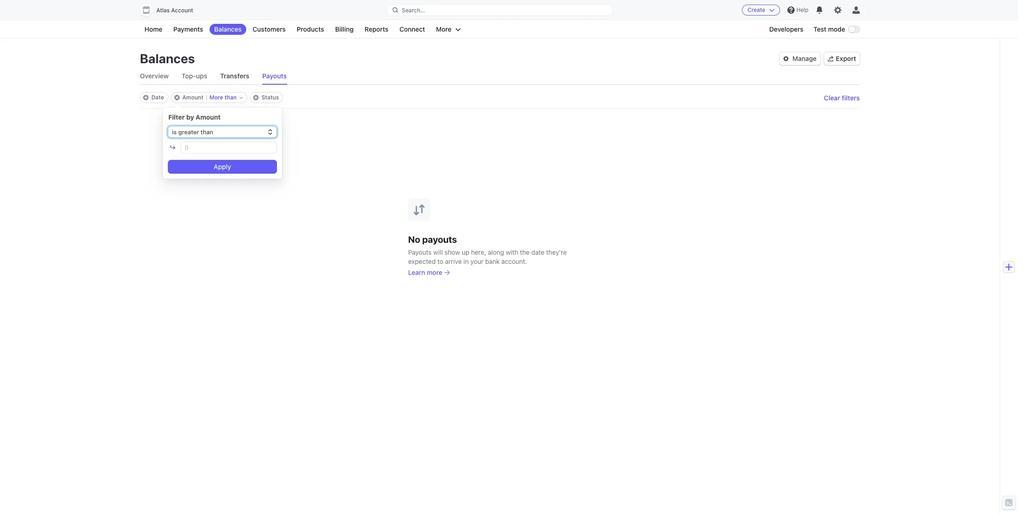 Task type: vqa. For each thing, say whether or not it's contained in the screenshot.
SETTINGS icon
no



Task type: describe. For each thing, give the bounding box(es) containing it.
balances link
[[210, 24, 246, 35]]

create button
[[742, 5, 780, 16]]

export button
[[824, 52, 860, 65]]

top-ups link
[[182, 68, 207, 84]]

than
[[225, 94, 237, 101]]

products link
[[292, 24, 329, 35]]

toolbar containing date
[[140, 92, 283, 103]]

1 vertical spatial amount
[[196, 113, 221, 121]]

0 horizontal spatial balances
[[140, 51, 195, 66]]

with
[[506, 248, 518, 256]]

payments link
[[169, 24, 208, 35]]

developers link
[[765, 24, 808, 35]]

more than
[[209, 94, 237, 101]]

apply
[[214, 163, 231, 171]]

overview
[[140, 72, 169, 80]]

payouts for payouts will show up here, along with the date they're expected to arrive in your bank account.
[[408, 248, 432, 256]]

customers
[[253, 25, 286, 33]]

expected
[[408, 258, 436, 265]]

learn more link
[[408, 268, 450, 277]]

developers
[[769, 25, 804, 33]]

reports
[[365, 25, 388, 33]]

learn more
[[408, 269, 442, 276]]

help button
[[784, 3, 812, 17]]

remove amount image
[[174, 95, 180, 100]]

to
[[437, 258, 443, 265]]

transfers link
[[220, 68, 249, 84]]

export
[[836, 55, 856, 62]]

Search… search field
[[387, 4, 613, 16]]

no
[[408, 234, 420, 245]]

mode
[[828, 25, 845, 33]]

manage link
[[780, 52, 820, 65]]

atlas
[[156, 7, 170, 14]]

transfers
[[220, 72, 249, 80]]

clear filters
[[824, 94, 860, 102]]

add date image
[[143, 95, 149, 100]]

reports link
[[360, 24, 393, 35]]

apply button
[[168, 161, 277, 173]]

home
[[144, 25, 162, 33]]

in
[[464, 258, 469, 265]]

notifications image
[[816, 6, 823, 14]]

billing
[[335, 25, 354, 33]]

edit amount image
[[239, 96, 243, 100]]

clear
[[824, 94, 840, 102]]

payments
[[173, 25, 203, 33]]

overview link
[[140, 68, 169, 84]]

more
[[427, 269, 442, 276]]

test
[[814, 25, 826, 33]]

0 number field
[[181, 142, 277, 153]]

filter
[[168, 113, 185, 121]]

clear filters button
[[824, 94, 860, 102]]

filters
[[842, 94, 860, 102]]

your
[[470, 258, 484, 265]]



Task type: locate. For each thing, give the bounding box(es) containing it.
0 vertical spatial more
[[436, 25, 452, 33]]

account
[[171, 7, 193, 14]]

connect link
[[395, 24, 430, 35]]

up
[[462, 248, 469, 256]]

atlas account button
[[140, 4, 202, 17]]

tab list containing overview
[[140, 68, 860, 85]]

more for more
[[436, 25, 452, 33]]

date
[[531, 248, 544, 256]]

will
[[433, 248, 443, 256]]

no payouts
[[408, 234, 457, 245]]

amount
[[182, 94, 203, 101], [196, 113, 221, 121]]

1 vertical spatial balances
[[140, 51, 195, 66]]

show
[[445, 248, 460, 256]]

arrive
[[445, 258, 462, 265]]

create
[[748, 6, 765, 13]]

help
[[797, 6, 809, 13]]

more
[[436, 25, 452, 33], [209, 94, 223, 101]]

date
[[151, 94, 164, 101]]

manage
[[792, 55, 817, 62]]

add status image
[[253, 95, 259, 100]]

amount right 'by'
[[196, 113, 221, 121]]

1 vertical spatial payouts
[[408, 248, 432, 256]]

payouts inside payouts will show up here, along with the date they're expected to arrive in your bank account.
[[408, 248, 432, 256]]

more inside button
[[436, 25, 452, 33]]

home link
[[140, 24, 167, 35]]

by
[[186, 113, 194, 121]]

balances
[[214, 25, 242, 33], [140, 51, 195, 66]]

more left than
[[209, 94, 223, 101]]

payouts will show up here, along with the date they're expected to arrive in your bank account.
[[408, 248, 567, 265]]

payouts up "status"
[[262, 72, 287, 80]]

toolbar
[[140, 92, 283, 103]]

billing link
[[331, 24, 358, 35]]

1 vertical spatial more
[[209, 94, 223, 101]]

atlas account
[[156, 7, 193, 14]]

0 vertical spatial balances
[[214, 25, 242, 33]]

balances right payments
[[214, 25, 242, 33]]

the
[[520, 248, 530, 256]]

payouts for payouts
[[262, 72, 287, 80]]

payouts
[[262, 72, 287, 80], [408, 248, 432, 256]]

more right connect
[[436, 25, 452, 33]]

ups
[[196, 72, 207, 80]]

payouts link
[[262, 68, 287, 84]]

more for more than
[[209, 94, 223, 101]]

top-ups
[[182, 72, 207, 80]]

connect
[[399, 25, 425, 33]]

1 horizontal spatial balances
[[214, 25, 242, 33]]

search…
[[402, 7, 425, 14]]

here,
[[471, 248, 486, 256]]

bank
[[485, 258, 500, 265]]

payouts up expected at the bottom left
[[408, 248, 432, 256]]

Search… text field
[[387, 4, 613, 16]]

0 vertical spatial payouts
[[262, 72, 287, 80]]

status
[[261, 94, 279, 101]]

svg image
[[783, 56, 789, 61]]

amount right remove amount image
[[182, 94, 203, 101]]

0 horizontal spatial payouts
[[262, 72, 287, 80]]

account.
[[501, 258, 527, 265]]

more button
[[431, 24, 465, 35]]

customers link
[[248, 24, 290, 35]]

test mode
[[814, 25, 845, 33]]

along
[[488, 248, 504, 256]]

tab list
[[140, 68, 860, 85]]

0 horizontal spatial more
[[209, 94, 223, 101]]

filter by amount
[[168, 113, 221, 121]]

products
[[297, 25, 324, 33]]

they're
[[546, 248, 567, 256]]

1 horizontal spatial payouts
[[408, 248, 432, 256]]

1 horizontal spatial more
[[436, 25, 452, 33]]

0 vertical spatial amount
[[182, 94, 203, 101]]

top-
[[182, 72, 196, 80]]

learn
[[408, 269, 425, 276]]

balances up overview in the left top of the page
[[140, 51, 195, 66]]

more inside "toolbar"
[[209, 94, 223, 101]]

payouts
[[422, 234, 457, 245]]



